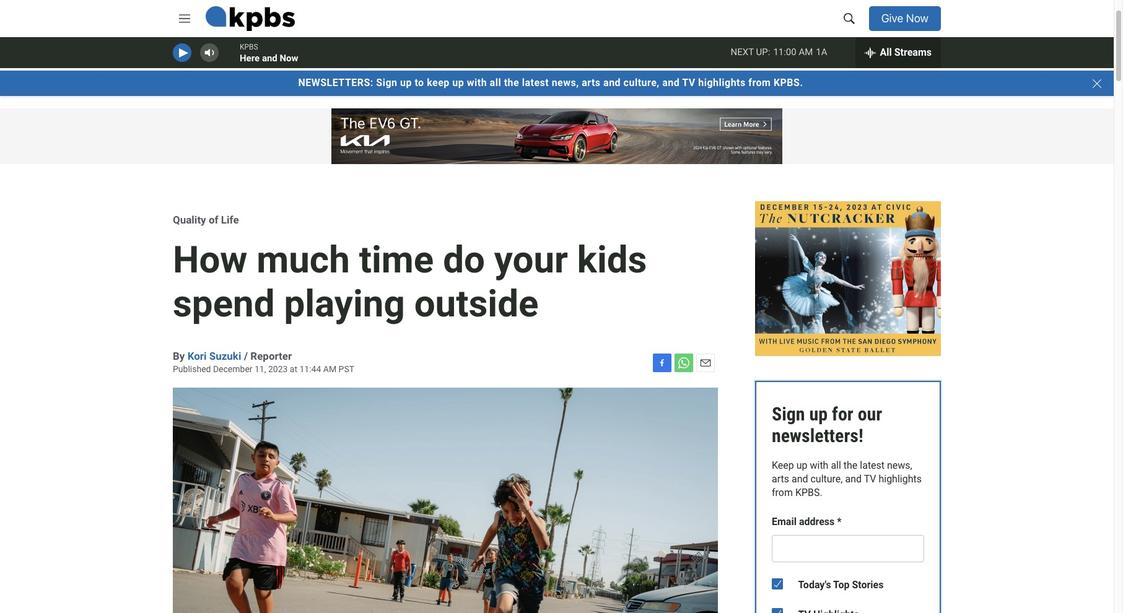 Task type: locate. For each thing, give the bounding box(es) containing it.
0 horizontal spatial highlights
[[699, 77, 746, 89]]

sign
[[376, 77, 398, 89], [772, 403, 805, 425]]

now inside kpbs here and now
[[280, 53, 298, 64]]

11:00
[[774, 47, 797, 58]]

0 horizontal spatial now
[[280, 53, 298, 64]]

all inside "keep up with all the latest news, arts and culture, and tv highlights from kpbs."
[[831, 460, 841, 472]]

now right here
[[280, 53, 298, 64]]

now
[[906, 12, 929, 25], [280, 53, 298, 64]]

0 vertical spatial arts
[[582, 77, 601, 89]]

am left the pst
[[323, 364, 337, 374]]

1 vertical spatial with
[[810, 460, 829, 472]]

0 vertical spatial latest
[[522, 77, 549, 89]]

all streams
[[880, 46, 932, 58]]

0 vertical spatial news,
[[552, 77, 579, 89]]

1 horizontal spatial tv
[[864, 474, 877, 485]]

next
[[731, 47, 754, 58]]

1 horizontal spatial latest
[[860, 460, 885, 472]]

kpbs image
[[206, 6, 295, 31]]

0 horizontal spatial latest
[[522, 77, 549, 89]]

0 vertical spatial now
[[906, 12, 929, 25]]

0 vertical spatial with
[[467, 77, 487, 89]]

all down the newsletters!
[[831, 460, 841, 472]]

sign left to
[[376, 77, 398, 89]]

1 vertical spatial the
[[844, 460, 858, 472]]

all
[[490, 77, 501, 89], [831, 460, 841, 472]]

next up: 11:00 am 1a
[[731, 47, 828, 58]]

highlights inside "keep up with all the latest news, arts and culture, and tv highlights from kpbs."
[[879, 474, 922, 485]]

1 horizontal spatial culture,
[[811, 474, 843, 485]]

0 horizontal spatial culture,
[[624, 77, 660, 89]]

1 vertical spatial am
[[323, 364, 337, 374]]

1 horizontal spatial from
[[772, 487, 793, 499]]

of
[[209, 214, 219, 226]]

1 horizontal spatial with
[[810, 460, 829, 472]]

None checkbox
[[772, 579, 783, 590]]

by
[[173, 350, 185, 363]]

0 horizontal spatial with
[[467, 77, 487, 89]]

pst
[[339, 364, 355, 374]]

streams
[[895, 46, 932, 58]]

0 horizontal spatial am
[[323, 364, 337, 374]]

advertisement region
[[332, 108, 783, 164], [755, 201, 941, 356]]

from inside "keep up with all the latest news, arts and culture, and tv highlights from kpbs."
[[772, 487, 793, 499]]

up left for in the bottom right of the page
[[810, 403, 828, 425]]

1 horizontal spatial all
[[831, 460, 841, 472]]

latest inside "keep up with all the latest news, arts and culture, and tv highlights from kpbs."
[[860, 460, 885, 472]]

1 vertical spatial latest
[[860, 460, 885, 472]]

0 vertical spatial advertisement region
[[332, 108, 783, 164]]

sign up for our newsletters!
[[772, 403, 883, 447]]

1 vertical spatial sign
[[772, 403, 805, 425]]

our
[[858, 403, 883, 425]]

from down 'keep'
[[772, 487, 793, 499]]

up
[[400, 77, 412, 89], [453, 77, 464, 89], [810, 403, 828, 425], [797, 460, 808, 472]]

quality
[[173, 214, 206, 226]]

up right 'keep'
[[797, 460, 808, 472]]

quality of life link
[[173, 214, 239, 226]]

up inside "keep up with all the latest news, arts and culture, and tv highlights from kpbs."
[[797, 460, 808, 472]]

keep
[[772, 460, 794, 472]]

/
[[244, 350, 248, 363]]

0 horizontal spatial tv
[[682, 77, 696, 89]]

latest
[[522, 77, 549, 89], [860, 460, 885, 472]]

1 horizontal spatial am
[[799, 47, 813, 58]]

now right give
[[906, 12, 929, 25]]

0 vertical spatial culture,
[[624, 77, 660, 89]]

how
[[173, 238, 248, 282]]

and
[[262, 53, 277, 64], [604, 77, 621, 89], [663, 77, 680, 89], [792, 474, 808, 485], [846, 474, 862, 485]]

1a
[[816, 47, 828, 58]]

from down up: on the top right of page
[[749, 77, 771, 89]]

1 horizontal spatial highlights
[[879, 474, 922, 485]]

up right keep
[[453, 77, 464, 89]]

spend
[[173, 282, 275, 326]]

the inside "keep up with all the latest news, arts and culture, and tv highlights from kpbs."
[[844, 460, 858, 472]]

1 vertical spatial from
[[772, 487, 793, 499]]

quality of life
[[173, 214, 239, 226]]

1 horizontal spatial sign
[[772, 403, 805, 425]]

with down the newsletters!
[[810, 460, 829, 472]]

to
[[415, 77, 424, 89]]

*
[[837, 516, 842, 528]]

outside
[[414, 282, 539, 326]]

give now link
[[869, 6, 941, 31]]

all
[[880, 46, 892, 58]]

0 horizontal spatial from
[[749, 77, 771, 89]]

tv
[[682, 77, 696, 89], [864, 474, 877, 485]]

kpbs. up email address *
[[796, 487, 823, 499]]

1 vertical spatial all
[[831, 460, 841, 472]]

with right keep
[[467, 77, 487, 89]]

highlights
[[699, 77, 746, 89], [879, 474, 922, 485]]

1 vertical spatial kpbs.
[[796, 487, 823, 499]]

kori
[[188, 350, 207, 363]]

0 horizontal spatial the
[[504, 77, 519, 89]]

am left 1a link
[[799, 47, 813, 58]]

1 vertical spatial tv
[[864, 474, 877, 485]]

0 horizontal spatial news,
[[552, 77, 579, 89]]

kpbs.
[[774, 77, 803, 89], [796, 487, 823, 499]]

1 vertical spatial now
[[280, 53, 298, 64]]

from
[[749, 77, 771, 89], [772, 487, 793, 499]]

give now
[[882, 12, 929, 25]]

news, inside "keep up with all the latest news, arts and culture, and tv highlights from kpbs."
[[887, 460, 913, 472]]

up left to
[[400, 77, 412, 89]]

email
[[772, 516, 797, 528]]

for
[[832, 403, 854, 425]]

news,
[[552, 77, 579, 89], [887, 460, 913, 472]]

am
[[799, 47, 813, 58], [323, 364, 337, 374]]

1 horizontal spatial news,
[[887, 460, 913, 472]]

close banner image
[[1093, 79, 1102, 88]]

kpbs. down 11:00
[[774, 77, 803, 89]]

1 horizontal spatial now
[[906, 12, 929, 25]]

sign up 'keep'
[[772, 403, 805, 425]]

None email field
[[772, 536, 925, 563]]

1 horizontal spatial the
[[844, 460, 858, 472]]

0 horizontal spatial sign
[[376, 77, 398, 89]]

the
[[504, 77, 519, 89], [844, 460, 858, 472]]

1 vertical spatial culture,
[[811, 474, 843, 485]]

with
[[467, 77, 487, 89], [810, 460, 829, 472]]

time
[[359, 238, 434, 282]]

1 vertical spatial news,
[[887, 460, 913, 472]]

all right keep
[[490, 77, 501, 89]]

0 vertical spatial the
[[504, 77, 519, 89]]

with inside "keep up with all the latest news, arts and culture, and tv highlights from kpbs."
[[810, 460, 829, 472]]

0 vertical spatial am
[[799, 47, 813, 58]]

1 horizontal spatial arts
[[772, 474, 789, 485]]

1 vertical spatial highlights
[[879, 474, 922, 485]]

kpbs. inside "keep up with all the latest news, arts and culture, and tv highlights from kpbs."
[[796, 487, 823, 499]]

kori suzuki link
[[188, 350, 241, 363]]

1 vertical spatial arts
[[772, 474, 789, 485]]

your
[[494, 238, 568, 282]]

0 vertical spatial all
[[490, 77, 501, 89]]

keep
[[427, 77, 450, 89]]

culture,
[[624, 77, 660, 89], [811, 474, 843, 485]]

arts inside "keep up with all the latest news, arts and culture, and tv highlights from kpbs."
[[772, 474, 789, 485]]

None checkbox
[[772, 609, 783, 613]]

0 horizontal spatial arts
[[582, 77, 601, 89]]

arts
[[582, 77, 601, 89], [772, 474, 789, 485]]

kids
[[577, 238, 647, 282]]



Task type: vqa. For each thing, say whether or not it's contained in the screenshot.
in inside Although she had no formal training, Fini became an accomplished artist by sketching cadavers at the local morgue. She began her career in Italy and then moved to Paris where she became intimate, artistically and sometimes romantically, with Surrealist artists including Ernst, Dalí, Leonora Carrington and Man Ray.
no



Task type: describe. For each thing, give the bounding box(es) containing it.
miguel, 11, takes the ball downfield during a soccer game in the street at brentwood mobile home park in chula vista, california on oct. 3, 2023. image
[[173, 388, 718, 613]]

0 vertical spatial from
[[749, 77, 771, 89]]

keep up with all the latest news, arts and culture, and tv highlights from kpbs.
[[772, 460, 922, 499]]

do
[[443, 238, 485, 282]]

reporter
[[251, 350, 292, 363]]

at
[[290, 364, 297, 374]]

2023
[[268, 364, 288, 374]]

culture, inside "keep up with all the latest news, arts and culture, and tv highlights from kpbs."
[[811, 474, 843, 485]]

up inside sign up for our newsletters!
[[810, 403, 828, 425]]

am inside by kori suzuki / reporter published december 11, 2023 at 11:44 am pst
[[323, 364, 337, 374]]

0 horizontal spatial all
[[490, 77, 501, 89]]

and inside kpbs here and now
[[262, 53, 277, 64]]

newsletters: sign up to keep up with all the latest news, arts and culture, and tv highlights from kpbs. link
[[298, 77, 803, 89]]

life
[[221, 214, 239, 226]]

0 vertical spatial sign
[[376, 77, 398, 89]]

address
[[799, 516, 835, 528]]

much
[[257, 238, 350, 282]]

give
[[882, 12, 904, 25]]

published december
[[173, 364, 253, 374]]

hamburger menu open image
[[179, 13, 190, 24]]

here
[[240, 53, 260, 64]]

0 vertical spatial tv
[[682, 77, 696, 89]]

11,
[[255, 364, 266, 374]]

all streams button
[[855, 37, 941, 68]]

1a link
[[816, 47, 828, 58]]

persistent player play button image
[[179, 47, 188, 59]]

today's top stories
[[798, 580, 884, 591]]

email address *
[[772, 516, 842, 528]]

header search icon image
[[844, 13, 855, 24]]

here and now link
[[240, 53, 298, 64]]

newsletters: sign up to keep up with all the latest news, arts and culture, and tv highlights from kpbs.
[[298, 77, 803, 89]]

kpbs
[[240, 43, 258, 51]]

tv inside "keep up with all the latest news, arts and culture, and tv highlights from kpbs."
[[864, 474, 877, 485]]

playing
[[284, 282, 405, 326]]

top
[[834, 580, 850, 591]]

sign inside sign up for our newsletters!
[[772, 403, 805, 425]]

up:
[[756, 47, 771, 58]]

suzuki
[[209, 350, 241, 363]]

today's
[[798, 580, 831, 591]]

how much time do your kids spend playing outside
[[173, 238, 647, 326]]

kpbs here and now
[[240, 43, 298, 64]]

0 vertical spatial highlights
[[699, 77, 746, 89]]

0 vertical spatial kpbs.
[[774, 77, 803, 89]]

stories
[[852, 580, 884, 591]]

1 vertical spatial advertisement region
[[755, 201, 941, 356]]

newsletters!
[[772, 425, 864, 447]]

by kori suzuki / reporter published december 11, 2023 at 11:44 am pst
[[173, 350, 355, 374]]

newsletters:
[[298, 77, 374, 89]]

persistent player volume button image
[[204, 46, 218, 59]]

11:44
[[300, 364, 321, 374]]



